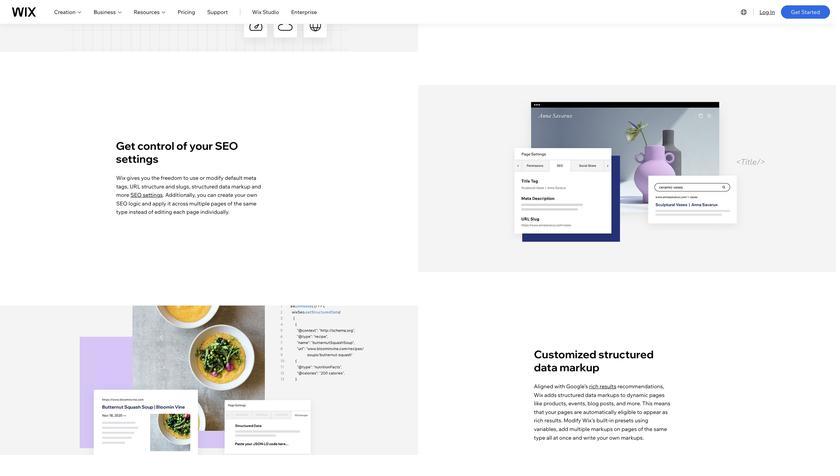 Task type: vqa. For each thing, say whether or not it's contained in the screenshot.
leftmost Multiple
yes



Task type: locate. For each thing, give the bounding box(es) containing it.
ceramic vase website image
[[418, 85, 837, 272]]

and down freedom
[[166, 183, 175, 190]]

your right create
[[235, 192, 246, 198]]

seo down more
[[116, 200, 128, 207]]

started
[[802, 9, 821, 15]]

and down seo settings on the left top of page
[[142, 200, 151, 207]]

0 horizontal spatial structured
[[192, 183, 218, 190]]

get started link
[[781, 5, 831, 19]]

0 horizontal spatial own
[[247, 192, 257, 198]]

0 vertical spatial structured
[[192, 183, 218, 190]]

the inside . additionally, you can create your own seo logic and apply it across multiple pages of the same type instead of editing each page individually.
[[234, 200, 242, 207]]

1 vertical spatial to
[[621, 392, 626, 399]]

1 vertical spatial type
[[534, 435, 546, 441]]

1 vertical spatial own
[[610, 435, 620, 441]]

0 horizontal spatial get
[[116, 139, 135, 153]]

as
[[663, 409, 668, 416]]

to inside wix gives you the freedom to use or modify default meta tags, url structure and slugs, structured data markup and more
[[183, 175, 189, 181]]

of down using
[[639, 426, 644, 433]]

of down "apply" at top
[[148, 209, 153, 216]]

1 vertical spatial wix
[[116, 175, 126, 181]]

2 vertical spatial data
[[586, 392, 597, 399]]

more.
[[627, 401, 642, 407]]

get left control
[[116, 139, 135, 153]]

wix's
[[583, 418, 596, 424]]

0 vertical spatial the
[[151, 175, 160, 181]]

1 vertical spatial get
[[116, 139, 135, 153]]

data up blog
[[586, 392, 597, 399]]

you up structure
[[141, 175, 150, 181]]

. additionally, you can create your own seo logic and apply it across multiple pages of the same type instead of editing each page individually.
[[116, 192, 257, 216]]

1 vertical spatial you
[[197, 192, 206, 198]]

pricing
[[178, 9, 195, 15]]

0 vertical spatial data
[[219, 183, 230, 190]]

type left instead
[[116, 209, 128, 216]]

type inside recommendations, wix adds structured data markups to dynamic pages like products, events, blog posts, and more. this means that your pages are automatically eligible to appear as rich results. modify wix's built-in presets using variables, add multiple markups on pages of the same type all at once and write your own markups.
[[534, 435, 546, 441]]

business button
[[94, 8, 122, 16]]

automatically
[[584, 409, 617, 416]]

1 horizontal spatial seo
[[131, 192, 142, 198]]

2 vertical spatial structured
[[558, 392, 584, 399]]

all
[[547, 435, 552, 441]]

wix studio link
[[252, 8, 279, 16]]

0 horizontal spatial markup
[[232, 183, 251, 190]]

enterprise
[[291, 9, 317, 15]]

wix inside recommendations, wix adds structured data markups to dynamic pages like products, events, blog posts, and more. this means that your pages are automatically eligible to appear as rich results. modify wix's built-in presets using variables, add multiple markups on pages of the same type all at once and write your own markups.
[[534, 392, 544, 399]]

structured inside wix gives you the freedom to use or modify default meta tags, url structure and slugs, structured data markup and more
[[192, 183, 218, 190]]

presets
[[615, 418, 634, 424]]

this
[[643, 401, 653, 407]]

your up or
[[190, 139, 213, 153]]

1 horizontal spatial structured
[[558, 392, 584, 399]]

1 horizontal spatial multiple
[[570, 426, 590, 433]]

settings
[[116, 152, 159, 166], [143, 192, 163, 198]]

1 vertical spatial same
[[654, 426, 668, 433]]

pricing link
[[178, 8, 195, 16]]

1 horizontal spatial data
[[534, 361, 558, 374]]

business
[[94, 9, 116, 15]]

0 horizontal spatial wix
[[116, 175, 126, 181]]

wix for wix studio
[[252, 9, 262, 15]]

0 vertical spatial markup
[[232, 183, 251, 190]]

same down as
[[654, 426, 668, 433]]

to
[[183, 175, 189, 181], [621, 392, 626, 399], [638, 409, 643, 416]]

markup up google's
[[560, 361, 600, 374]]

dynamic
[[627, 392, 649, 399]]

the down default
[[234, 200, 242, 207]]

0 horizontal spatial data
[[219, 183, 230, 190]]

wix up "tags,"
[[116, 175, 126, 181]]

wix left studio
[[252, 9, 262, 15]]

2 vertical spatial the
[[645, 426, 653, 433]]

multiple
[[189, 200, 210, 207], [570, 426, 590, 433]]

markup
[[232, 183, 251, 190], [560, 361, 600, 374]]

0 vertical spatial you
[[141, 175, 150, 181]]

add
[[559, 426, 569, 433]]

multiple up page
[[189, 200, 210, 207]]

1 horizontal spatial to
[[621, 392, 626, 399]]

pages
[[211, 200, 226, 207], [650, 392, 665, 399], [558, 409, 573, 416], [622, 426, 637, 433]]

it
[[168, 200, 171, 207]]

to left use
[[183, 175, 189, 181]]

1 horizontal spatial markup
[[560, 361, 600, 374]]

your right write
[[597, 435, 608, 441]]

the inside wix gives you the freedom to use or modify default meta tags, url structure and slugs, structured data markup and more
[[151, 175, 160, 181]]

of inside get control of your seo settings
[[177, 139, 187, 153]]

of down create
[[228, 200, 233, 207]]

seo page settings, customizing page meta tags image
[[508, 144, 620, 243]]

rich
[[590, 383, 599, 390], [534, 418, 544, 424]]

2 vertical spatial wix
[[534, 392, 544, 399]]

markups down built-
[[591, 426, 613, 433]]

variables,
[[534, 426, 558, 433]]

1 horizontal spatial type
[[534, 435, 546, 441]]

multiple down modify
[[570, 426, 590, 433]]

get left started at top
[[792, 9, 801, 15]]

at
[[554, 435, 559, 441]]

multiple inside . additionally, you can create your own seo logic and apply it across multiple pages of the same type instead of editing each page individually.
[[189, 200, 210, 207]]

1 vertical spatial data
[[534, 361, 558, 374]]

0 horizontal spatial same
[[243, 200, 257, 207]]

or
[[200, 175, 205, 181]]

get inside get control of your seo settings
[[116, 139, 135, 153]]

aligned
[[534, 383, 554, 390]]

freedom
[[161, 175, 182, 181]]

2 horizontal spatial the
[[645, 426, 653, 433]]

1 horizontal spatial wix
[[252, 9, 262, 15]]

type left all
[[534, 435, 546, 441]]

structure
[[142, 183, 164, 190]]

2 horizontal spatial wix
[[534, 392, 544, 399]]

slugs,
[[176, 183, 191, 190]]

the down using
[[645, 426, 653, 433]]

pages up individually. at the top of page
[[211, 200, 226, 207]]

to left dynamic
[[621, 392, 626, 399]]

same inside recommendations, wix adds structured data markups to dynamic pages like products, events, blog posts, and more. this means that your pages are automatically eligible to appear as rich results. modify wix's built-in presets using variables, add multiple markups on pages of the same type all at once and write your own markups.
[[654, 426, 668, 433]]

0 horizontal spatial to
[[183, 175, 189, 181]]

settings inside get control of your seo settings
[[116, 152, 159, 166]]

enterprise link
[[291, 8, 317, 16]]

you left can
[[197, 192, 206, 198]]

get for get control of your seo settings
[[116, 139, 135, 153]]

0 vertical spatial settings
[[116, 152, 159, 166]]

0 horizontal spatial type
[[116, 209, 128, 216]]

of right control
[[177, 139, 187, 153]]

own inside . additionally, you can create your own seo logic and apply it across multiple pages of the same type instead of editing each page individually.
[[247, 192, 257, 198]]

1 horizontal spatial get
[[792, 9, 801, 15]]

seo settings
[[131, 192, 163, 198]]

structured
[[192, 183, 218, 190], [599, 348, 654, 361], [558, 392, 584, 399]]

pages up markups.
[[622, 426, 637, 433]]

wix up 'like'
[[534, 392, 544, 399]]

markup down default
[[232, 183, 251, 190]]

settings down structure
[[143, 192, 163, 198]]

own
[[247, 192, 257, 198], [610, 435, 620, 441]]

markup inside customized structured data markup
[[560, 361, 600, 374]]

and up eligible
[[617, 401, 626, 407]]

your up results.
[[546, 409, 557, 416]]

creation button
[[54, 8, 82, 16]]

using
[[635, 418, 649, 424]]

data up create
[[219, 183, 230, 190]]

2 vertical spatial seo
[[116, 200, 128, 207]]

you
[[141, 175, 150, 181], [197, 192, 206, 198]]

2 horizontal spatial structured
[[599, 348, 654, 361]]

language selector, english selected image
[[740, 8, 748, 16]]

data up aligned
[[534, 361, 558, 374]]

google results for a search query on "ceramic vases" image
[[640, 174, 746, 231]]

studio
[[263, 9, 279, 15]]

and right "once"
[[573, 435, 583, 441]]

customized
[[534, 348, 597, 361]]

markups
[[598, 392, 620, 399], [591, 426, 613, 433]]

markup inside wix gives you the freedom to use or modify default meta tags, url structure and slugs, structured data markup and more
[[232, 183, 251, 190]]

eligible
[[618, 409, 636, 416]]

you for can
[[197, 192, 206, 198]]

rich left results on the bottom
[[590, 383, 599, 390]]

0 vertical spatial type
[[116, 209, 128, 216]]

own down on
[[610, 435, 620, 441]]

to up using
[[638, 409, 643, 416]]

0 vertical spatial own
[[247, 192, 257, 198]]

you inside . additionally, you can create your own seo logic and apply it across multiple pages of the same type instead of editing each page individually.
[[197, 192, 206, 198]]

2 horizontal spatial data
[[586, 392, 597, 399]]

the
[[151, 175, 160, 181], [234, 200, 242, 207], [645, 426, 653, 433]]

1 vertical spatial the
[[234, 200, 242, 207]]

0 horizontal spatial rich
[[534, 418, 544, 424]]

get
[[792, 9, 801, 15], [116, 139, 135, 153]]

once
[[560, 435, 572, 441]]

pages up modify
[[558, 409, 573, 416]]

you inside wix gives you the freedom to use or modify default meta tags, url structure and slugs, structured data markup and more
[[141, 175, 150, 181]]

in
[[771, 9, 775, 15]]

1 vertical spatial multiple
[[570, 426, 590, 433]]

1 horizontal spatial the
[[234, 200, 242, 207]]

0 horizontal spatial seo
[[116, 200, 128, 207]]

1 horizontal spatial rich
[[590, 383, 599, 390]]

0 vertical spatial same
[[243, 200, 257, 207]]

0 vertical spatial rich
[[590, 383, 599, 390]]

1 vertical spatial markup
[[560, 361, 600, 374]]

0 horizontal spatial the
[[151, 175, 160, 181]]

like
[[534, 401, 543, 407]]

control
[[138, 139, 174, 153]]

0 horizontal spatial you
[[141, 175, 150, 181]]

0 vertical spatial seo
[[215, 139, 238, 153]]

0 vertical spatial get
[[792, 9, 801, 15]]

posts,
[[600, 401, 616, 407]]

the up structure
[[151, 175, 160, 181]]

same inside . additionally, you can create your own seo logic and apply it across multiple pages of the same type instead of editing each page individually.
[[243, 200, 257, 207]]

1 vertical spatial rich
[[534, 418, 544, 424]]

1 vertical spatial markups
[[591, 426, 613, 433]]

creation
[[54, 9, 76, 15]]

2 vertical spatial to
[[638, 409, 643, 416]]

interior lighting design website image
[[0, 0, 418, 52]]

seo up default
[[215, 139, 238, 153]]

appear
[[644, 409, 662, 416]]

2 horizontal spatial seo
[[215, 139, 238, 153]]

0 horizontal spatial multiple
[[189, 200, 210, 207]]

same
[[243, 200, 257, 207], [654, 426, 668, 433]]

0 vertical spatial to
[[183, 175, 189, 181]]

own down meta at left
[[247, 192, 257, 198]]

wix gives you the freedom to use or modify default meta tags, url structure and slugs, structured data markup and more
[[116, 175, 261, 198]]

0 vertical spatial wix
[[252, 9, 262, 15]]

seo
[[215, 139, 238, 153], [131, 192, 142, 198], [116, 200, 128, 207]]

the inside recommendations, wix adds structured data markups to dynamic pages like products, events, blog posts, and more. this means that your pages are automatically eligible to appear as rich results. modify wix's built-in presets using variables, add multiple markups on pages of the same type all at once and write your own markups.
[[645, 426, 653, 433]]

1 horizontal spatial you
[[197, 192, 206, 198]]

own inside recommendations, wix adds structured data markups to dynamic pages like products, events, blog posts, and more. this means that your pages are automatically eligible to appear as rich results. modify wix's built-in presets using variables, add multiple markups on pages of the same type all at once and write your own markups.
[[610, 435, 620, 441]]

seo down url
[[131, 192, 142, 198]]

and
[[166, 183, 175, 190], [252, 183, 261, 190], [142, 200, 151, 207], [617, 401, 626, 407], [573, 435, 583, 441]]

type
[[116, 209, 128, 216], [534, 435, 546, 441]]

1 horizontal spatial own
[[610, 435, 620, 441]]

settings up gives
[[116, 152, 159, 166]]

your
[[190, 139, 213, 153], [235, 192, 246, 198], [546, 409, 557, 416], [597, 435, 608, 441]]

0 vertical spatial multiple
[[189, 200, 210, 207]]

1 vertical spatial structured
[[599, 348, 654, 361]]

aligned with google's rich results
[[534, 383, 617, 390]]

default
[[225, 175, 243, 181]]

same down meta at left
[[243, 200, 257, 207]]

wix inside wix gives you the freedom to use or modify default meta tags, url structure and slugs, structured data markup and more
[[116, 175, 126, 181]]

seo inside get control of your seo settings
[[215, 139, 238, 153]]

rich down the that
[[534, 418, 544, 424]]

markups down results on the bottom
[[598, 392, 620, 399]]

use
[[190, 175, 199, 181]]

url
[[130, 183, 140, 190]]

wix
[[252, 9, 262, 15], [116, 175, 126, 181], [534, 392, 544, 399]]

1 horizontal spatial same
[[654, 426, 668, 433]]



Task type: describe. For each thing, give the bounding box(es) containing it.
write
[[584, 435, 596, 441]]

more
[[116, 192, 129, 198]]

and inside . additionally, you can create your own seo logic and apply it across multiple pages of the same type instead of editing each page individually.
[[142, 200, 151, 207]]

.
[[163, 192, 164, 198]]

individually.
[[201, 209, 230, 216]]

structured inside recommendations, wix adds structured data markups to dynamic pages like products, events, blog posts, and more. this means that your pages are automatically eligible to appear as rich results. modify wix's built-in presets using variables, add multiple markups on pages of the same type all at once and write your own markups.
[[558, 392, 584, 399]]

support
[[207, 9, 228, 15]]

pages inside . additionally, you can create your own seo logic and apply it across multiple pages of the same type instead of editing each page individually.
[[211, 200, 226, 207]]

in
[[610, 418, 614, 424]]

create
[[218, 192, 233, 198]]

tags,
[[116, 183, 129, 190]]

customized structured data markup
[[534, 348, 654, 374]]

results
[[600, 383, 617, 390]]

log in link
[[760, 8, 775, 16]]

get started
[[792, 9, 821, 15]]

data inside wix gives you the freedom to use or modify default meta tags, url structure and slugs, structured data markup and more
[[219, 183, 230, 190]]

means
[[654, 401, 671, 407]]

instead
[[129, 209, 147, 216]]

apply
[[153, 200, 166, 207]]

logic
[[129, 200, 141, 207]]

structured data code image
[[0, 306, 418, 456]]

editing
[[155, 209, 172, 216]]

log in
[[760, 9, 775, 15]]

recommendations, wix adds structured data markups to dynamic pages like products, events, blog posts, and more. this means that your pages are automatically eligible to appear as rich results. modify wix's built-in presets using variables, add multiple markups on pages of the same type all at once and write your own markups.
[[534, 383, 671, 441]]

type inside . additionally, you can create your own seo logic and apply it across multiple pages of the same type instead of editing each page individually.
[[116, 209, 128, 216]]

meta
[[244, 175, 256, 181]]

0 vertical spatial markups
[[598, 392, 620, 399]]

recommendations,
[[618, 383, 665, 390]]

data inside recommendations, wix adds structured data markups to dynamic pages like products, events, blog posts, and more. this means that your pages are automatically eligible to appear as rich results. modify wix's built-in presets using variables, add multiple markups on pages of the same type all at once and write your own markups.
[[586, 392, 597, 399]]

products,
[[544, 401, 568, 407]]

modify
[[206, 175, 224, 181]]

page
[[187, 209, 199, 216]]

events,
[[569, 401, 587, 407]]

seo settings link
[[131, 192, 163, 198]]

pages up "means"
[[650, 392, 665, 399]]

of inside recommendations, wix adds structured data markups to dynamic pages like products, events, blog posts, and more. this means that your pages are automatically eligible to appear as rich results. modify wix's built-in presets using variables, add multiple markups on pages of the same type all at once and write your own markups.
[[639, 426, 644, 433]]

resources button
[[134, 8, 166, 16]]

google's
[[567, 383, 588, 390]]

additionally,
[[165, 192, 196, 198]]

modify
[[564, 418, 582, 424]]

are
[[574, 409, 582, 416]]

serp results for butternut squash soup recipe image
[[84, 385, 208, 456]]

adds
[[545, 392, 557, 399]]

built-
[[597, 418, 610, 424]]

wix studio
[[252, 9, 279, 15]]

you for the
[[141, 175, 150, 181]]

multiple inside recommendations, wix adds structured data markups to dynamic pages like products, events, blog posts, and more. this means that your pages are automatically eligible to appear as rich results. modify wix's built-in presets using variables, add multiple markups on pages of the same type all at once and write your own markups.
[[570, 426, 590, 433]]

each
[[173, 209, 185, 216]]

your inside get control of your seo settings
[[190, 139, 213, 153]]

that
[[534, 409, 544, 416]]

gives
[[127, 175, 140, 181]]

can
[[208, 192, 216, 198]]

your inside . additionally, you can create your own seo logic and apply it across multiple pages of the same type instead of editing each page individually.
[[235, 192, 246, 198]]

rich results link
[[590, 383, 617, 390]]

blog
[[588, 401, 599, 407]]

customizing structured data on your wix site with json-ld code image
[[218, 398, 318, 456]]

data inside customized structured data markup
[[534, 361, 558, 374]]

on
[[614, 426, 621, 433]]

2 horizontal spatial to
[[638, 409, 643, 416]]

get control of your seo settings
[[116, 139, 238, 166]]

1 vertical spatial seo
[[131, 192, 142, 198]]

structured inside customized structured data markup
[[599, 348, 654, 361]]

log
[[760, 9, 770, 15]]

get for get started
[[792, 9, 801, 15]]

markups.
[[621, 435, 644, 441]]

support link
[[207, 8, 228, 16]]

wix for wix gives you the freedom to use or modify default meta tags, url structure and slugs, structured data markup and more
[[116, 175, 126, 181]]

results.
[[545, 418, 563, 424]]

resources
[[134, 9, 160, 15]]

rich inside recommendations, wix adds structured data markups to dynamic pages like products, events, blog posts, and more. this means that your pages are automatically eligible to appear as rich results. modify wix's built-in presets using variables, add multiple markups on pages of the same type all at once and write your own markups.
[[534, 418, 544, 424]]

1 vertical spatial settings
[[143, 192, 163, 198]]

across
[[172, 200, 188, 207]]

with
[[555, 383, 565, 390]]

seo inside . additionally, you can create your own seo logic and apply it across multiple pages of the same type instead of editing each page individually.
[[116, 200, 128, 207]]

and down meta at left
[[252, 183, 261, 190]]



